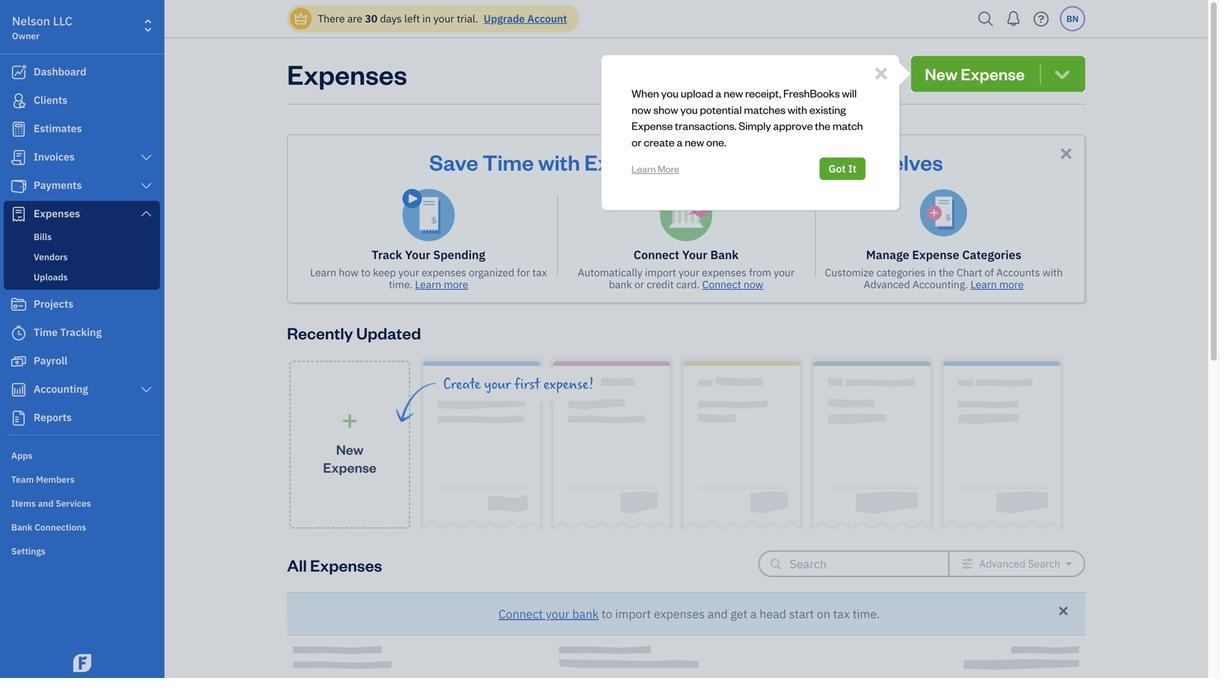 Task type: locate. For each thing, give the bounding box(es) containing it.
connect your bank
[[634, 247, 739, 263]]

0 vertical spatial with
[[788, 102, 807, 116]]

1 horizontal spatial new expense
[[925, 63, 1025, 84]]

1 vertical spatial time.
[[853, 607, 880, 622]]

advanced
[[864, 278, 910, 292]]

1 horizontal spatial in
[[928, 266, 936, 280]]

chevron large down image
[[139, 152, 153, 164], [139, 180, 153, 192], [139, 208, 153, 220], [139, 384, 153, 396]]

in down manage expense categories
[[928, 266, 936, 280]]

more
[[444, 278, 468, 292], [999, 278, 1024, 292]]

0 vertical spatial you
[[661, 86, 679, 100]]

it
[[848, 162, 857, 176]]

start
[[789, 607, 814, 622]]

you down upload
[[680, 102, 698, 116]]

expenses for organized
[[422, 266, 466, 280]]

0 horizontal spatial tax
[[532, 266, 547, 280]]

tax right the on
[[833, 607, 850, 622]]

0 vertical spatial new
[[724, 86, 743, 100]]

expense up create
[[632, 118, 673, 133]]

new inside button
[[925, 63, 958, 84]]

or inside × when you upload a new receipt, freshbooks will now show you potential matches with existing expense transactions. simply approve the match or create a new one.
[[632, 135, 642, 149]]

will
[[842, 86, 857, 100]]

0 horizontal spatial more
[[444, 278, 468, 292]]

the
[[815, 118, 830, 133], [939, 266, 954, 280]]

1 horizontal spatial new
[[925, 63, 958, 84]]

new
[[724, 86, 743, 100], [685, 135, 704, 149]]

approve
[[773, 118, 813, 133]]

1 horizontal spatial with
[[788, 102, 807, 116]]

more down the spending
[[444, 278, 468, 292]]

your inside learn how to keep your expenses organized for tax time.
[[398, 266, 419, 280]]

3 chevron large down image from the top
[[139, 208, 153, 220]]

save
[[429, 148, 478, 176]]

with inside × when you upload a new receipt, freshbooks will now show you potential matches with existing expense transactions. simply approve the match or create a new one.
[[788, 102, 807, 116]]

0 vertical spatial connect
[[634, 247, 679, 263]]

1 vertical spatial the
[[939, 266, 954, 280]]

1 horizontal spatial the
[[939, 266, 954, 280]]

1 vertical spatial in
[[928, 266, 936, 280]]

your
[[433, 12, 454, 25], [398, 266, 419, 280], [679, 266, 700, 280], [774, 266, 795, 280], [546, 607, 570, 622]]

1 horizontal spatial your
[[682, 247, 708, 263]]

1 your from the left
[[405, 247, 430, 263]]

the down manage expense categories
[[939, 266, 954, 280]]

tax inside learn how to keep your expenses organized for tax time.
[[532, 266, 547, 280]]

expense image
[[10, 207, 28, 222]]

llc
[[53, 13, 72, 29]]

2 learn more from the left
[[971, 278, 1024, 292]]

1 horizontal spatial a
[[716, 86, 721, 100]]

estimate image
[[10, 122, 28, 137]]

learn more down the categories
[[971, 278, 1024, 292]]

0 vertical spatial tax
[[532, 266, 547, 280]]

learn down track your spending
[[415, 278, 441, 292]]

Search text field
[[790, 552, 924, 576]]

2 chevron large down image from the top
[[139, 180, 153, 192]]

0 vertical spatial time.
[[389, 278, 413, 292]]

dashboard image
[[10, 65, 28, 80]]

a right get
[[750, 607, 757, 622]]

1 horizontal spatial learn more
[[971, 278, 1024, 292]]

2 horizontal spatial with
[[1042, 266, 1063, 280]]

a right create
[[677, 135, 683, 149]]

the inside "customize categories in the chart of accounts with advanced accounting."
[[939, 266, 954, 280]]

2 horizontal spatial connect
[[702, 278, 741, 292]]

and
[[708, 607, 728, 622]]

track your spending image
[[402, 189, 455, 241]]

connect your bank to import expenses and get a head start on tax time.
[[498, 607, 880, 622]]

learn more for spending
[[415, 278, 468, 292]]

1 more from the left
[[444, 278, 468, 292]]

the down existing
[[815, 118, 830, 133]]

save time with expenses that organize themselves
[[429, 148, 943, 176]]

new expense link
[[289, 361, 410, 529]]

apps image
[[11, 449, 160, 461]]

transactions.
[[675, 118, 736, 133]]

2 your from the left
[[682, 247, 708, 263]]

0 horizontal spatial to
[[361, 266, 371, 280]]

card.
[[676, 278, 700, 292]]

categories
[[962, 247, 1021, 263]]

manage expense categories
[[866, 247, 1021, 263]]

expenses inside learn how to keep your expenses organized for tax time.
[[422, 266, 466, 280]]

0 vertical spatial the
[[815, 118, 830, 133]]

time. down track
[[389, 278, 413, 292]]

0 vertical spatial new
[[925, 63, 958, 84]]

0 horizontal spatial new
[[336, 441, 363, 458]]

0 vertical spatial import
[[645, 266, 676, 280]]

new expense down plus icon
[[323, 441, 376, 476]]

0 horizontal spatial a
[[677, 135, 683, 149]]

1 vertical spatial new
[[685, 135, 704, 149]]

0 horizontal spatial bank
[[572, 607, 599, 622]]

settings image
[[11, 545, 160, 557]]

simply
[[739, 118, 771, 133]]

a up "potential"
[[716, 86, 721, 100]]

of
[[985, 266, 994, 280]]

0 vertical spatial new expense
[[925, 63, 1025, 84]]

project image
[[10, 297, 28, 312]]

recently
[[287, 323, 353, 344]]

1 horizontal spatial tax
[[833, 607, 850, 622]]

your up automatically import your expenses from your bank or credit card.
[[682, 247, 708, 263]]

expense down the search image
[[961, 63, 1025, 84]]

new expense button
[[911, 56, 1085, 92]]

one.
[[706, 135, 726, 149]]

2 more from the left
[[999, 278, 1024, 292]]

accounting.
[[913, 278, 968, 292]]

your
[[405, 247, 430, 263], [682, 247, 708, 263]]

1 horizontal spatial bank
[[609, 278, 632, 292]]

new expense
[[925, 63, 1025, 84], [323, 441, 376, 476]]

close image
[[1058, 145, 1075, 162], [1057, 605, 1070, 618]]

matches
[[744, 102, 786, 116]]

1 vertical spatial with
[[538, 148, 580, 176]]

0 horizontal spatial you
[[661, 86, 679, 100]]

in inside "customize categories in the chart of accounts with advanced accounting."
[[928, 266, 936, 280]]

learn inside "learn more" button
[[632, 163, 656, 175]]

themselves
[[823, 148, 943, 176]]

or left "credit" at top right
[[634, 278, 644, 292]]

0 horizontal spatial connect
[[498, 607, 543, 622]]

account
[[527, 12, 567, 25]]

in
[[422, 12, 431, 25], [928, 266, 936, 280]]

manage expense categories image
[[920, 189, 968, 237]]

0 horizontal spatial time.
[[389, 278, 413, 292]]

2 vertical spatial with
[[1042, 266, 1063, 280]]

with right accounts
[[1042, 266, 1063, 280]]

1 vertical spatial bank
[[572, 607, 599, 622]]

learn left how
[[310, 266, 336, 280]]

0 vertical spatial bank
[[609, 278, 632, 292]]

left
[[404, 12, 420, 25]]

how
[[339, 266, 359, 280]]

new expense button
[[911, 56, 1085, 92]]

1 vertical spatial or
[[634, 278, 644, 292]]

crown image
[[293, 11, 309, 27]]

to right how
[[361, 266, 371, 280]]

new
[[925, 63, 958, 84], [336, 441, 363, 458]]

tax right for
[[532, 266, 547, 280]]

time. right the on
[[853, 607, 880, 622]]

1 vertical spatial now
[[744, 278, 763, 292]]

1 vertical spatial to
[[602, 607, 612, 622]]

0 vertical spatial or
[[632, 135, 642, 149]]

more for categories
[[999, 278, 1024, 292]]

0 vertical spatial now
[[632, 102, 651, 116]]

4 chevron large down image from the top
[[139, 384, 153, 396]]

×
[[874, 58, 888, 86]]

money image
[[10, 354, 28, 369]]

to right connect your bank button
[[602, 607, 612, 622]]

0 horizontal spatial learn more
[[415, 278, 468, 292]]

tax
[[532, 266, 547, 280], [833, 607, 850, 622]]

2 vertical spatial a
[[750, 607, 757, 622]]

to inside learn how to keep your expenses organized for tax time.
[[361, 266, 371, 280]]

expenses down bank
[[702, 266, 747, 280]]

you up show
[[661, 86, 679, 100]]

now
[[632, 102, 651, 116], [744, 278, 763, 292]]

or left create
[[632, 135, 642, 149]]

bank
[[609, 278, 632, 292], [572, 607, 599, 622]]

new expense down the search image
[[925, 63, 1025, 84]]

learn
[[632, 163, 656, 175], [310, 266, 336, 280], [415, 278, 441, 292], [971, 278, 997, 292]]

expenses
[[422, 266, 466, 280], [702, 266, 747, 280], [654, 607, 705, 622]]

learn more down track your spending
[[415, 278, 468, 292]]

0 vertical spatial to
[[361, 266, 371, 280]]

report image
[[10, 411, 28, 426]]

0 horizontal spatial your
[[405, 247, 430, 263]]

learn more
[[632, 163, 679, 175]]

more right of
[[999, 278, 1024, 292]]

connect
[[634, 247, 679, 263], [702, 278, 741, 292], [498, 607, 543, 622]]

nelson llc owner
[[12, 13, 72, 42]]

categories
[[876, 266, 925, 280]]

expenses
[[287, 56, 407, 92], [584, 148, 681, 176], [310, 555, 382, 576]]

from
[[749, 266, 771, 280]]

freshbooks
[[783, 86, 840, 100]]

your for connect
[[682, 247, 708, 263]]

1 horizontal spatial you
[[680, 102, 698, 116]]

with up 'approve'
[[788, 102, 807, 116]]

head
[[760, 607, 786, 622]]

0 horizontal spatial the
[[815, 118, 830, 133]]

now right card.
[[744, 278, 763, 292]]

new right ×
[[925, 63, 958, 84]]

new down transactions.
[[685, 135, 704, 149]]

0 horizontal spatial new expense
[[323, 441, 376, 476]]

1 chevron large down image from the top
[[139, 152, 153, 164]]

new down plus icon
[[336, 441, 363, 458]]

learn more
[[415, 278, 468, 292], [971, 278, 1024, 292]]

connect your bank image
[[660, 189, 712, 241]]

connect for connect your bank
[[634, 247, 679, 263]]

1 horizontal spatial time.
[[853, 607, 880, 622]]

expenses down the spending
[[422, 266, 466, 280]]

expenses left and
[[654, 607, 705, 622]]

learn left the more
[[632, 163, 656, 175]]

1 vertical spatial connect
[[702, 278, 741, 292]]

1 horizontal spatial more
[[999, 278, 1024, 292]]

connect now
[[702, 278, 763, 292]]

1 learn more from the left
[[415, 278, 468, 292]]

import
[[645, 266, 676, 280], [615, 607, 651, 622]]

you
[[661, 86, 679, 100], [680, 102, 698, 116]]

track
[[372, 247, 402, 263]]

bank connections image
[[11, 521, 160, 533]]

your up learn how to keep your expenses organized for tax time.
[[405, 247, 430, 263]]

expense inside button
[[961, 63, 1025, 84]]

new up "potential"
[[724, 86, 743, 100]]

1 vertical spatial new
[[336, 441, 363, 458]]

recently updated
[[287, 323, 421, 344]]

in right 'left'
[[422, 12, 431, 25]]

with right time
[[538, 148, 580, 176]]

all
[[287, 555, 307, 576]]

1 vertical spatial you
[[680, 102, 698, 116]]

to
[[361, 266, 371, 280], [602, 607, 612, 622]]

the inside × when you upload a new receipt, freshbooks will now show you potential matches with existing expense transactions. simply approve the match or create a new one.
[[815, 118, 830, 133]]

0 horizontal spatial in
[[422, 12, 431, 25]]

learn more for categories
[[971, 278, 1024, 292]]

or
[[632, 135, 642, 149], [634, 278, 644, 292]]

now down when
[[632, 102, 651, 116]]

0 horizontal spatial now
[[632, 102, 651, 116]]

time.
[[389, 278, 413, 292], [853, 607, 880, 622]]

1 horizontal spatial connect
[[634, 247, 679, 263]]

0 horizontal spatial with
[[538, 148, 580, 176]]

credit
[[647, 278, 674, 292]]

chevron large down image for payment icon
[[139, 180, 153, 192]]



Task type: vqa. For each thing, say whether or not it's contained in the screenshot.
AND: in Everything In Premium , And: Unlimited Clients
no



Task type: describe. For each thing, give the bounding box(es) containing it.
× button
[[874, 58, 888, 86]]

freshbooks image
[[70, 655, 94, 673]]

1 vertical spatial close image
[[1057, 605, 1070, 618]]

that
[[685, 148, 725, 176]]

now inside × when you upload a new receipt, freshbooks will now show you potential matches with existing expense transactions. simply approve the match or create a new one.
[[632, 102, 651, 116]]

organize
[[729, 148, 818, 176]]

1 vertical spatial a
[[677, 135, 683, 149]]

bank
[[710, 247, 739, 263]]

client image
[[10, 93, 28, 108]]

spending
[[433, 247, 485, 263]]

automatically
[[578, 266, 643, 280]]

track your spending
[[372, 247, 485, 263]]

expense down plus icon
[[323, 459, 376, 476]]

30
[[365, 12, 378, 25]]

time. inside learn how to keep your expenses organized for tax time.
[[389, 278, 413, 292]]

1 horizontal spatial now
[[744, 278, 763, 292]]

chart image
[[10, 383, 28, 398]]

learn inside learn how to keep your expenses organized for tax time.
[[310, 266, 336, 280]]

learn down the categories
[[971, 278, 997, 292]]

or inside automatically import your expenses from your bank or credit card.
[[634, 278, 644, 292]]

accounts
[[996, 266, 1040, 280]]

upgrade account link
[[481, 12, 567, 25]]

chevron large down image for invoice image on the top left of page
[[139, 152, 153, 164]]

keep
[[373, 266, 396, 280]]

learn more button
[[632, 158, 680, 180]]

potential
[[700, 102, 742, 116]]

upload
[[681, 86, 713, 100]]

2 horizontal spatial a
[[750, 607, 757, 622]]

nelson
[[12, 13, 50, 29]]

chevron large down image for expense icon
[[139, 208, 153, 220]]

days
[[380, 12, 402, 25]]

expenses for and
[[654, 607, 705, 622]]

items and services image
[[11, 497, 160, 509]]

all expenses
[[287, 555, 382, 576]]

expense up "customize categories in the chart of accounts with advanced accounting." at the top of the page
[[912, 247, 959, 263]]

got it
[[829, 162, 857, 176]]

with inside "customize categories in the chart of accounts with advanced accounting."
[[1042, 266, 1063, 280]]

0 vertical spatial close image
[[1058, 145, 1075, 162]]

expenses inside automatically import your expenses from your bank or credit card.
[[702, 266, 747, 280]]

× when you upload a new receipt, freshbooks will now show you potential matches with existing expense transactions. simply approve the match or create a new one.
[[632, 58, 888, 149]]

1 horizontal spatial to
[[602, 607, 612, 622]]

0 horizontal spatial new
[[685, 135, 704, 149]]

bank inside automatically import your expenses from your bank or credit card.
[[609, 278, 632, 292]]

trial.
[[457, 12, 478, 25]]

match
[[833, 118, 863, 133]]

automatically import your expenses from your bank or credit card.
[[578, 266, 795, 292]]

existing
[[809, 102, 846, 116]]

customize categories in the chart of accounts with advanced accounting.
[[825, 266, 1063, 292]]

0 vertical spatial in
[[422, 12, 431, 25]]

expense inside × when you upload a new receipt, freshbooks will now show you potential matches with existing expense transactions. simply approve the match or create a new one.
[[632, 118, 673, 133]]

go to help image
[[1029, 8, 1053, 30]]

owner
[[12, 30, 39, 42]]

0 vertical spatial expenses
[[287, 56, 407, 92]]

chart
[[957, 266, 982, 280]]

your for track
[[405, 247, 430, 263]]

2 vertical spatial expenses
[[310, 555, 382, 576]]

there
[[318, 12, 345, 25]]

updated
[[356, 323, 421, 344]]

× dialog
[[601, 55, 900, 211]]

more for spending
[[444, 278, 468, 292]]

1 vertical spatial tax
[[833, 607, 850, 622]]

receipt,
[[745, 86, 781, 100]]

for
[[517, 266, 530, 280]]

0 vertical spatial a
[[716, 86, 721, 100]]

chevron large down image for chart image
[[139, 384, 153, 396]]

time
[[483, 148, 534, 176]]

are
[[347, 12, 362, 25]]

on
[[817, 607, 830, 622]]

timer image
[[10, 326, 28, 341]]

connect your bank button
[[498, 605, 599, 623]]

got
[[829, 162, 846, 176]]

create
[[644, 135, 675, 149]]

when
[[632, 86, 659, 100]]

1 vertical spatial expenses
[[584, 148, 681, 176]]

2 vertical spatial connect
[[498, 607, 543, 622]]

search image
[[974, 8, 998, 30]]

upgrade
[[484, 12, 525, 25]]

team members image
[[11, 473, 160, 485]]

learn how to keep your expenses organized for tax time.
[[310, 266, 547, 292]]

chevrondown image
[[1052, 64, 1073, 84]]

get
[[731, 607, 748, 622]]

1 vertical spatial import
[[615, 607, 651, 622]]

invoice image
[[10, 150, 28, 165]]

manage
[[866, 247, 909, 263]]

payment image
[[10, 179, 28, 194]]

import inside automatically import your expenses from your bank or credit card.
[[645, 266, 676, 280]]

1 vertical spatial new expense
[[323, 441, 376, 476]]

new expense inside button
[[925, 63, 1025, 84]]

organized
[[469, 266, 514, 280]]

show
[[653, 102, 678, 116]]

customize
[[825, 266, 874, 280]]

1 horizontal spatial new
[[724, 86, 743, 100]]

plus image
[[341, 414, 358, 429]]

there are 30 days left in your trial. upgrade account
[[318, 12, 567, 25]]

connect for connect now
[[702, 278, 741, 292]]

main element
[[0, 0, 202, 679]]

more
[[658, 163, 679, 175]]

got it button
[[820, 158, 866, 180]]



